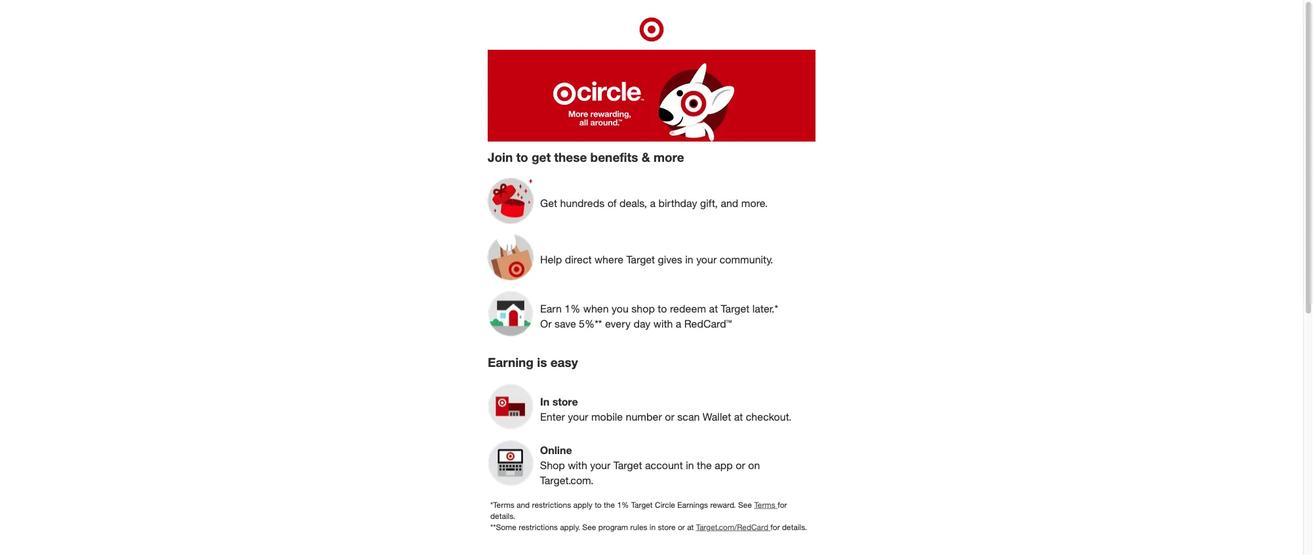 Task type: vqa. For each thing, say whether or not it's contained in the screenshot.
11
no



Task type: describe. For each thing, give the bounding box(es) containing it.
0 vertical spatial see
[[738, 500, 752, 510]]

or
[[540, 317, 552, 330]]

birthday
[[659, 197, 697, 210]]

in
[[540, 395, 550, 408]]

0 vertical spatial and
[[721, 197, 738, 210]]

0 vertical spatial in
[[685, 254, 693, 266]]

deals,
[[620, 197, 647, 210]]

or inside online shop with your target account in the app or on target.com.
[[736, 459, 745, 472]]

redcard™
[[684, 317, 732, 330]]

apply
[[573, 500, 593, 510]]

account
[[645, 459, 683, 472]]

1 horizontal spatial to
[[595, 500, 602, 510]]

store inside 'for details. **some restrictions apply. see program rules in store or at target.com/redcard for details.'
[[658, 522, 676, 532]]

shop
[[632, 302, 655, 315]]

or inside in store enter your mobile number or scan wallet at checkout.
[[665, 410, 675, 423]]

community.
[[720, 254, 773, 266]]

1% inside earn 1% when you shop to redeem at target later.* or save 5%** every day with a redcard™
[[565, 302, 580, 315]]

restrictions inside 'for details. **some restrictions apply. see program rules in store or at target.com/redcard for details.'
[[519, 522, 558, 532]]

for details. **some restrictions apply. see program rules in store or at target.com/redcard for details.
[[490, 500, 807, 532]]

these
[[554, 149, 587, 164]]

gift,
[[700, 197, 718, 210]]

enter
[[540, 410, 565, 423]]

0 vertical spatial your
[[696, 254, 717, 266]]

target.com.
[[540, 474, 594, 487]]

with inside earn 1% when you shop to redeem at target later.* or save 5%** every day with a redcard™
[[653, 317, 673, 330]]

&
[[642, 149, 650, 164]]

where
[[595, 254, 623, 266]]

store inside in store enter your mobile number or scan wallet at checkout.
[[552, 395, 578, 408]]

target.com/redcard
[[696, 522, 768, 532]]

0 horizontal spatial the
[[604, 500, 615, 510]]

your for online shop with your target account in the app or on target.com.
[[590, 459, 611, 472]]

easy
[[550, 355, 578, 370]]

mobile
[[591, 410, 623, 423]]

checkout.
[[746, 410, 792, 423]]

0 vertical spatial details.
[[490, 511, 515, 521]]

0 vertical spatial to
[[516, 149, 528, 164]]

target up rules
[[631, 500, 653, 510]]

in inside online shop with your target account in the app or on target.com.
[[686, 459, 694, 472]]

*terms and restrictions apply to the 1% target circle earnings reward. see terms
[[490, 500, 775, 510]]

target left gives
[[626, 254, 655, 266]]

apply.
[[560, 522, 580, 532]]

get
[[532, 149, 551, 164]]

wallet
[[703, 410, 731, 423]]

0 vertical spatial a
[[650, 197, 656, 210]]

earning
[[488, 355, 534, 370]]

5%**
[[579, 317, 602, 330]]

day
[[634, 317, 651, 330]]

of
[[608, 197, 617, 210]]

in inside 'for details. **some restrictions apply. see program rules in store or at target.com/redcard for details.'
[[650, 522, 656, 532]]

save
[[555, 317, 576, 330]]

online shop with your target account in the app or on target.com.
[[540, 444, 760, 487]]

1 horizontal spatial 1%
[[617, 500, 629, 510]]

when
[[583, 302, 609, 315]]

earning is easy
[[488, 355, 578, 370]]

join to get these benefits & more
[[488, 149, 684, 164]]

online
[[540, 444, 572, 457]]



Task type: locate. For each thing, give the bounding box(es) containing it.
target inside online shop with your target account in the app or on target.com.
[[613, 459, 642, 472]]

1 horizontal spatial store
[[658, 522, 676, 532]]

0 vertical spatial with
[[653, 317, 673, 330]]

join
[[488, 149, 513, 164]]

at inside in store enter your mobile number or scan wallet at checkout.
[[734, 410, 743, 423]]

the up program
[[604, 500, 615, 510]]

earn 1% when you shop to redeem at target later.* or save 5%** every day with a redcard™
[[540, 302, 778, 330]]

restrictions
[[532, 500, 571, 510], [519, 522, 558, 532]]

0 vertical spatial 1%
[[565, 302, 580, 315]]

0 vertical spatial or
[[665, 410, 675, 423]]

0 vertical spatial at
[[709, 302, 718, 315]]

target left "later.*"
[[721, 302, 750, 315]]

in right account on the bottom of page
[[686, 459, 694, 472]]

to right shop
[[658, 302, 667, 315]]

2 horizontal spatial or
[[736, 459, 745, 472]]

2 horizontal spatial at
[[734, 410, 743, 423]]

1 vertical spatial restrictions
[[519, 522, 558, 532]]

0 horizontal spatial your
[[568, 410, 588, 423]]

your inside online shop with your target account in the app or on target.com.
[[590, 459, 611, 472]]

1 horizontal spatial see
[[738, 500, 752, 510]]

1 vertical spatial 1%
[[617, 500, 629, 510]]

hundreds
[[560, 197, 605, 210]]

get
[[540, 197, 557, 210]]

with up target.com. on the bottom
[[568, 459, 587, 472]]

target
[[626, 254, 655, 266], [721, 302, 750, 315], [613, 459, 642, 472], [631, 500, 653, 510]]

1 vertical spatial to
[[658, 302, 667, 315]]

or left on
[[736, 459, 745, 472]]

the
[[697, 459, 712, 472], [604, 500, 615, 510]]

help direct where target gives in your community.
[[540, 254, 773, 266]]

at
[[709, 302, 718, 315], [734, 410, 743, 423], [687, 522, 694, 532]]

and right *terms at the left of the page
[[517, 500, 530, 510]]

0 vertical spatial restrictions
[[532, 500, 571, 510]]

your up target.com. on the bottom
[[590, 459, 611, 472]]

1 horizontal spatial at
[[709, 302, 718, 315]]

store down circle
[[658, 522, 676, 532]]

a down redeem
[[676, 317, 681, 330]]

details. right target.com/redcard "link"
[[782, 522, 807, 532]]

gives
[[658, 254, 682, 266]]

1 vertical spatial with
[[568, 459, 587, 472]]

1 vertical spatial store
[[658, 522, 676, 532]]

store
[[552, 395, 578, 408], [658, 522, 676, 532]]

**some
[[490, 522, 517, 532]]

benefits
[[590, 149, 638, 164]]

and
[[721, 197, 738, 210], [517, 500, 530, 510]]

later.*
[[753, 302, 778, 315]]

every
[[605, 317, 631, 330]]

or left scan
[[665, 410, 675, 423]]

1% up program
[[617, 500, 629, 510]]

in right rules
[[650, 522, 656, 532]]

0 horizontal spatial with
[[568, 459, 587, 472]]

0 horizontal spatial and
[[517, 500, 530, 510]]

for right terms
[[778, 500, 787, 510]]

1 vertical spatial your
[[568, 410, 588, 423]]

2 horizontal spatial to
[[658, 302, 667, 315]]

0 horizontal spatial details.
[[490, 511, 515, 521]]

shop
[[540, 459, 565, 472]]

restrictions down target.com. on the bottom
[[532, 500, 571, 510]]

0 horizontal spatial at
[[687, 522, 694, 532]]

at inside earn 1% when you shop to redeem at target later.* or save 5%** every day with a redcard™
[[709, 302, 718, 315]]

see right apply. at left
[[582, 522, 596, 532]]

a inside earn 1% when you shop to redeem at target later.* or save 5%** every day with a redcard™
[[676, 317, 681, 330]]

*terms
[[490, 500, 514, 510]]

1%
[[565, 302, 580, 315], [617, 500, 629, 510]]

to left get
[[516, 149, 528, 164]]

0 horizontal spatial 1%
[[565, 302, 580, 315]]

a right deals,
[[650, 197, 656, 210]]

details.
[[490, 511, 515, 521], [782, 522, 807, 532]]

see inside 'for details. **some restrictions apply. see program rules in store or at target.com/redcard for details.'
[[582, 522, 596, 532]]

1 horizontal spatial a
[[676, 317, 681, 330]]

target left account on the bottom of page
[[613, 459, 642, 472]]

0 horizontal spatial to
[[516, 149, 528, 164]]

or down the 'earnings'
[[678, 522, 685, 532]]

your for in store enter your mobile number or scan wallet at checkout.
[[568, 410, 588, 423]]

2 horizontal spatial your
[[696, 254, 717, 266]]

you
[[612, 302, 629, 315]]

2 vertical spatial to
[[595, 500, 602, 510]]

at down the 'earnings'
[[687, 522, 694, 532]]

at right wallet
[[734, 410, 743, 423]]

at up redcard™
[[709, 302, 718, 315]]

see
[[738, 500, 752, 510], [582, 522, 596, 532]]

1 vertical spatial or
[[736, 459, 745, 472]]

program
[[598, 522, 628, 532]]

2 vertical spatial at
[[687, 522, 694, 532]]

more
[[654, 149, 684, 164]]

your right enter at the left of page
[[568, 410, 588, 423]]

redeem
[[670, 302, 706, 315]]

earnings
[[677, 500, 708, 510]]

app
[[715, 459, 733, 472]]

store up enter at the left of page
[[552, 395, 578, 408]]

terms link
[[754, 500, 778, 510]]

in
[[685, 254, 693, 266], [686, 459, 694, 472], [650, 522, 656, 532]]

1 horizontal spatial the
[[697, 459, 712, 472]]

target.com/redcard link
[[696, 522, 771, 532]]

number
[[626, 410, 662, 423]]

on
[[748, 459, 760, 472]]

1 horizontal spatial or
[[678, 522, 685, 532]]

0 horizontal spatial or
[[665, 410, 675, 423]]

1 horizontal spatial details.
[[782, 522, 807, 532]]

your inside in store enter your mobile number or scan wallet at checkout.
[[568, 410, 588, 423]]

1 vertical spatial the
[[604, 500, 615, 510]]

1 vertical spatial and
[[517, 500, 530, 510]]

2 vertical spatial your
[[590, 459, 611, 472]]

or
[[665, 410, 675, 423], [736, 459, 745, 472], [678, 522, 685, 532]]

circle
[[655, 500, 675, 510]]

direct
[[565, 254, 592, 266]]

and right the gift, at the top of page
[[721, 197, 738, 210]]

restrictions left apply. at left
[[519, 522, 558, 532]]

1 vertical spatial a
[[676, 317, 681, 330]]

with inside online shop with your target account in the app or on target.com.
[[568, 459, 587, 472]]

in right gives
[[685, 254, 693, 266]]

2 vertical spatial or
[[678, 522, 685, 532]]

1 vertical spatial at
[[734, 410, 743, 423]]

1 horizontal spatial with
[[653, 317, 673, 330]]

your
[[696, 254, 717, 266], [568, 410, 588, 423], [590, 459, 611, 472]]

scan
[[677, 410, 700, 423]]

0 horizontal spatial store
[[552, 395, 578, 408]]

for
[[778, 500, 787, 510], [771, 522, 780, 532]]

or inside 'for details. **some restrictions apply. see program rules in store or at target.com/redcard for details.'
[[678, 522, 685, 532]]

get hundreds of deals, a birthday gift, and more.
[[540, 197, 768, 210]]

0 vertical spatial store
[[552, 395, 578, 408]]

0 vertical spatial for
[[778, 500, 787, 510]]

at inside 'for details. **some restrictions apply. see program rules in store or at target.com/redcard for details.'
[[687, 522, 694, 532]]

to inside earn 1% when you shop to redeem at target later.* or save 5%** every day with a redcard™
[[658, 302, 667, 315]]

target inside earn 1% when you shop to redeem at target later.* or save 5%** every day with a redcard™
[[721, 302, 750, 315]]

reward.
[[710, 500, 736, 510]]

a
[[650, 197, 656, 210], [676, 317, 681, 330]]

1 vertical spatial details.
[[782, 522, 807, 532]]

more.
[[741, 197, 768, 210]]

1 horizontal spatial and
[[721, 197, 738, 210]]

to
[[516, 149, 528, 164], [658, 302, 667, 315], [595, 500, 602, 510]]

in store enter your mobile number or scan wallet at checkout.
[[540, 395, 792, 423]]

the left app
[[697, 459, 712, 472]]

earn
[[540, 302, 562, 315]]

is
[[537, 355, 547, 370]]

details. down *terms at the left of the page
[[490, 511, 515, 521]]

1 vertical spatial for
[[771, 522, 780, 532]]

see left terms
[[738, 500, 752, 510]]

terms
[[754, 500, 775, 510]]

to right apply
[[595, 500, 602, 510]]

1 vertical spatial in
[[686, 459, 694, 472]]

1 horizontal spatial your
[[590, 459, 611, 472]]

with
[[653, 317, 673, 330], [568, 459, 587, 472]]

rules
[[630, 522, 647, 532]]

the inside online shop with your target account in the app or on target.com.
[[697, 459, 712, 472]]

for down terms link
[[771, 522, 780, 532]]

with right day
[[653, 317, 673, 330]]

1 vertical spatial see
[[582, 522, 596, 532]]

your right gives
[[696, 254, 717, 266]]

help
[[540, 254, 562, 266]]

2 vertical spatial in
[[650, 522, 656, 532]]

0 vertical spatial the
[[697, 459, 712, 472]]

0 horizontal spatial a
[[650, 197, 656, 210]]

0 horizontal spatial see
[[582, 522, 596, 532]]

1% up save
[[565, 302, 580, 315]]



